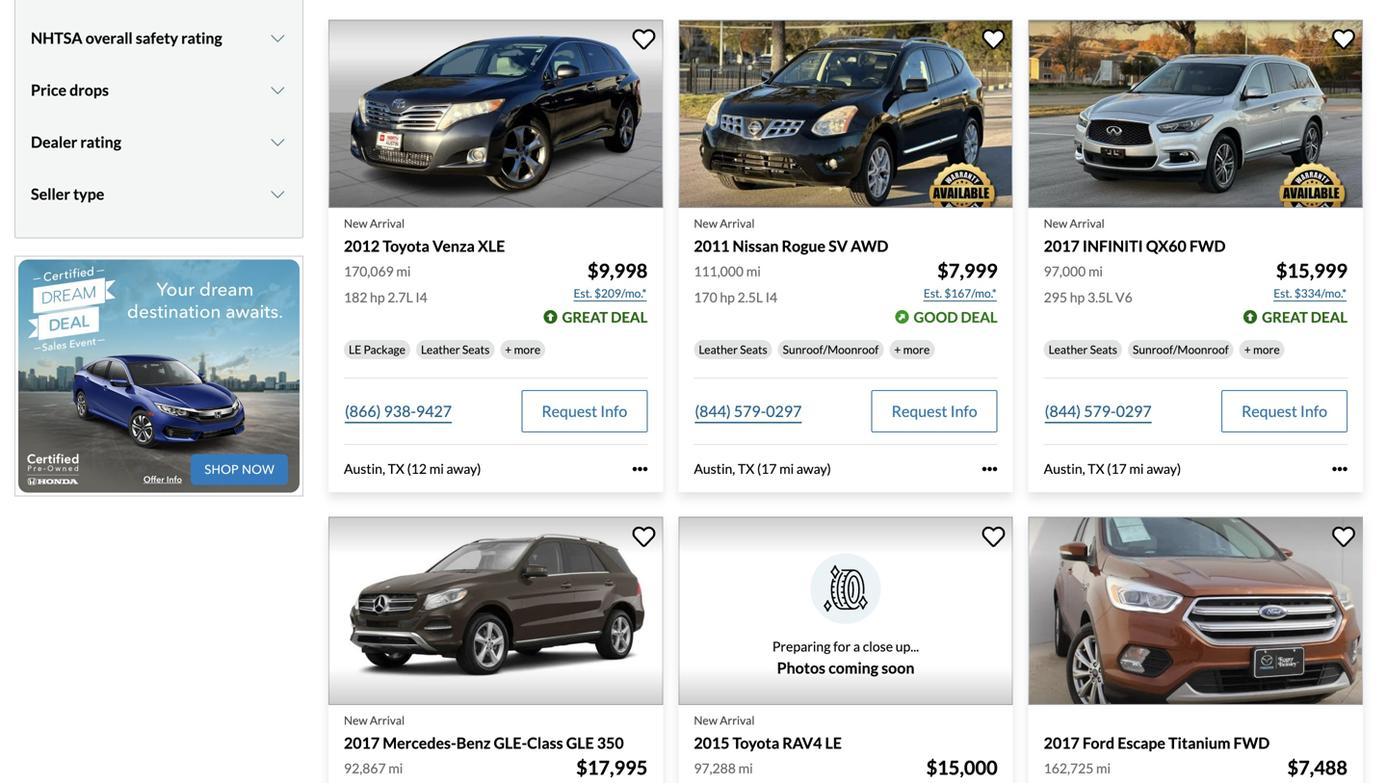 Task type: locate. For each thing, give the bounding box(es) containing it.
tx
[[388, 460, 404, 477], [738, 460, 754, 477], [1088, 460, 1104, 477]]

2 horizontal spatial tx
[[1088, 460, 1104, 477]]

1 horizontal spatial hp
[[720, 289, 735, 305]]

$9,998 est. $209/mo.*
[[574, 259, 648, 300]]

class
[[527, 733, 563, 752]]

3 leather seats from the left
[[1049, 342, 1117, 356]]

qx60
[[1146, 236, 1186, 255]]

0 horizontal spatial rating
[[80, 132, 121, 151]]

1 great deal from the left
[[562, 308, 648, 326]]

2017 for infiniti
[[1044, 236, 1080, 255]]

arrival up infiniti
[[1070, 216, 1105, 230]]

toyota up 97,288 mi
[[733, 733, 779, 752]]

0 horizontal spatial sunroof/moonroof
[[783, 342, 879, 356]]

1 horizontal spatial rating
[[181, 28, 222, 47]]

seats down "3.5l" on the right top of page
[[1090, 342, 1117, 356]]

3 request info from the left
[[1242, 402, 1327, 420]]

1 leather from the left
[[421, 342, 460, 356]]

2 more from the left
[[903, 342, 930, 356]]

0 vertical spatial chevron down image
[[268, 82, 287, 98]]

rating right safety
[[181, 28, 222, 47]]

2 horizontal spatial request info button
[[1221, 390, 1348, 433]]

162,725 mi
[[1044, 760, 1111, 777]]

1 (844) 579-0297 button from the left
[[694, 390, 803, 433]]

1 horizontal spatial est.
[[924, 286, 942, 300]]

nissan
[[733, 236, 779, 255]]

great down est. $209/mo.* button in the top of the page
[[562, 308, 608, 326]]

0 horizontal spatial tx
[[388, 460, 404, 477]]

3 deal from the left
[[1311, 308, 1348, 326]]

0 vertical spatial toyota
[[383, 236, 429, 255]]

1 sunroof/moonroof from the left
[[783, 342, 879, 356]]

ellipsis h image for $7,999
[[982, 461, 998, 477]]

hp inside 170,069 mi 182 hp 2.7l i4
[[370, 289, 385, 305]]

1 horizontal spatial + more
[[894, 342, 930, 356]]

1 horizontal spatial leather seats
[[699, 342, 767, 356]]

1 horizontal spatial (844) 579-0297 button
[[1044, 390, 1153, 433]]

2 request from the left
[[892, 402, 947, 420]]

1 great from the left
[[562, 308, 608, 326]]

2 horizontal spatial +
[[1244, 342, 1251, 356]]

le left package
[[349, 342, 361, 356]]

rating
[[181, 28, 222, 47], [80, 132, 121, 151]]

leather for $15,999
[[1049, 342, 1088, 356]]

2 ellipsis h image from the left
[[1332, 461, 1348, 477]]

1 vertical spatial chevron down image
[[268, 186, 287, 202]]

$15,999
[[1276, 259, 1348, 282]]

+ more for $15,999
[[1244, 342, 1280, 356]]

arrival up the nissan
[[720, 216, 755, 230]]

request info button
[[521, 390, 648, 433], [871, 390, 998, 433], [1221, 390, 1348, 433]]

2017 up 97,000
[[1044, 236, 1080, 255]]

leather seats for $7,999
[[699, 342, 767, 356]]

chevron down image inside price drops dropdown button
[[268, 82, 287, 98]]

chevron down image for drops
[[268, 82, 287, 98]]

(844) 579-0297 button
[[694, 390, 803, 433], [1044, 390, 1153, 433]]

more for $7,999
[[903, 342, 930, 356]]

0 horizontal spatial deal
[[611, 308, 648, 326]]

(844) for $15,999
[[1045, 402, 1081, 420]]

1 (17 from the left
[[757, 460, 777, 477]]

(844) 579-0297 button for $15,999
[[1044, 390, 1153, 433]]

arrival inside new arrival 2011 nissan rogue sv awd
[[720, 216, 755, 230]]

3 away) from the left
[[1146, 460, 1181, 477]]

seats
[[462, 342, 490, 356], [740, 342, 767, 356], [1090, 342, 1117, 356]]

1 vertical spatial fwd
[[1233, 733, 1270, 752]]

2 horizontal spatial austin,
[[1044, 460, 1085, 477]]

toyota
[[383, 236, 429, 255], [733, 733, 779, 752]]

1 ellipsis h image from the left
[[982, 461, 998, 477]]

2 (844) from the left
[[1045, 402, 1081, 420]]

0 vertical spatial rating
[[181, 28, 222, 47]]

0 horizontal spatial fwd
[[1189, 236, 1226, 255]]

sunroof/moonroof
[[783, 342, 879, 356], [1133, 342, 1229, 356]]

est. inside the $15,999 est. $334/mo.*
[[1274, 286, 1292, 300]]

leather seats down "3.5l" on the right top of page
[[1049, 342, 1117, 356]]

1 horizontal spatial request info
[[892, 402, 977, 420]]

1 horizontal spatial deal
[[961, 308, 998, 326]]

2 sunroof/moonroof from the left
[[1133, 342, 1229, 356]]

1 579- from the left
[[734, 402, 766, 420]]

hp for $9,998
[[370, 289, 385, 305]]

hp right 170
[[720, 289, 735, 305]]

seats right package
[[462, 342, 490, 356]]

97,000 mi 295 hp 3.5l v6
[[1044, 263, 1132, 305]]

sunroof/moonroof for $7,999
[[783, 342, 879, 356]]

leather seats for $15,999
[[1049, 342, 1117, 356]]

0 horizontal spatial leather
[[421, 342, 460, 356]]

1 horizontal spatial seats
[[740, 342, 767, 356]]

2 leather seats from the left
[[699, 342, 767, 356]]

1 horizontal spatial fwd
[[1233, 733, 1270, 752]]

0 horizontal spatial austin, tx (17 mi away)
[[694, 460, 831, 477]]

i4
[[416, 289, 427, 305], [765, 289, 777, 305]]

1 vertical spatial chevron down image
[[268, 134, 287, 150]]

92,867
[[344, 760, 386, 777]]

0 vertical spatial chevron down image
[[268, 30, 287, 46]]

1 i4 from the left
[[416, 289, 427, 305]]

sunroof/moonroof for $15,999
[[1133, 342, 1229, 356]]

2 horizontal spatial away)
[[1146, 460, 1181, 477]]

0 horizontal spatial request info button
[[521, 390, 648, 433]]

chevron down image inside dealer rating dropdown button
[[268, 134, 287, 150]]

1 (844) from the left
[[695, 402, 731, 420]]

(17 for $7,999
[[757, 460, 777, 477]]

1 horizontal spatial +
[[894, 342, 901, 356]]

seller type button
[[31, 170, 287, 218]]

$15,000
[[926, 756, 998, 779]]

1 horizontal spatial ellipsis h image
[[1332, 461, 1348, 477]]

1 horizontal spatial request info button
[[871, 390, 998, 433]]

type
[[73, 184, 104, 203]]

0 horizontal spatial info
[[600, 402, 627, 420]]

(844)
[[695, 402, 731, 420], [1045, 402, 1081, 420]]

seats down 2.5l
[[740, 342, 767, 356]]

new
[[344, 216, 368, 230], [694, 216, 717, 230], [1044, 216, 1067, 230], [344, 713, 368, 727], [694, 713, 717, 727]]

2 away) from the left
[[796, 460, 831, 477]]

request
[[542, 402, 597, 420], [892, 402, 947, 420], [1242, 402, 1297, 420]]

safety
[[136, 28, 178, 47]]

1 deal from the left
[[611, 308, 648, 326]]

1 horizontal spatial info
[[950, 402, 977, 420]]

tx for $15,999
[[1088, 460, 1104, 477]]

2 horizontal spatial leather seats
[[1049, 342, 1117, 356]]

0 horizontal spatial ellipsis h image
[[982, 461, 998, 477]]

canyon ridge metallic 2017 ford escape titanium fwd suv / crossover front-wheel drive 6-speed automatic image
[[1028, 517, 1363, 705]]

2 hp from the left
[[720, 289, 735, 305]]

toyota for 2015
[[733, 733, 779, 752]]

ford
[[1083, 733, 1115, 752]]

0 horizontal spatial seats
[[462, 342, 490, 356]]

leather down 170
[[699, 342, 738, 356]]

arrival for $15,999
[[1070, 216, 1105, 230]]

170
[[694, 289, 717, 305]]

toyota inside new arrival 2012 toyota venza xle
[[383, 236, 429, 255]]

0 vertical spatial le
[[349, 342, 361, 356]]

new up the 2012
[[344, 216, 368, 230]]

chevron down image
[[268, 30, 287, 46], [268, 134, 287, 150]]

new inside new arrival 2017 infiniti qx60 fwd
[[1044, 216, 1067, 230]]

1 + from the left
[[505, 342, 512, 356]]

more
[[514, 342, 541, 356], [903, 342, 930, 356], [1253, 342, 1280, 356]]

2 seats from the left
[[740, 342, 767, 356]]

overall
[[85, 28, 133, 47]]

1 chevron down image from the top
[[268, 30, 287, 46]]

austin, tx (17 mi away)
[[694, 460, 831, 477], [1044, 460, 1181, 477]]

fwd right qx60
[[1189, 236, 1226, 255]]

2015
[[694, 733, 730, 752]]

leather right package
[[421, 342, 460, 356]]

3 hp from the left
[[1070, 289, 1085, 305]]

0 horizontal spatial great
[[562, 308, 608, 326]]

0 horizontal spatial great deal
[[562, 308, 648, 326]]

2 horizontal spatial est.
[[1274, 286, 1292, 300]]

(12
[[407, 460, 427, 477]]

leather seats down 2.5l
[[699, 342, 767, 356]]

2017 up 92,867
[[344, 733, 380, 752]]

est. inside $7,999 est. $167/mo.*
[[924, 286, 942, 300]]

0 horizontal spatial austin,
[[344, 460, 385, 477]]

mi inside 97,000 mi 295 hp 3.5l v6
[[1088, 263, 1103, 279]]

1 horizontal spatial 579-
[[1084, 402, 1116, 420]]

mi inside 111,000 mi 170 hp 2.5l i4
[[746, 263, 761, 279]]

3 seats from the left
[[1090, 342, 1117, 356]]

hp inside 97,000 mi 295 hp 3.5l v6
[[1070, 289, 1085, 305]]

fwd
[[1189, 236, 1226, 255], [1233, 733, 1270, 752]]

0 horizontal spatial away)
[[446, 460, 481, 477]]

+ more
[[505, 342, 541, 356], [894, 342, 930, 356], [1244, 342, 1280, 356]]

1 leather seats from the left
[[421, 342, 490, 356]]

deal down $167/mo.* on the top right of the page
[[961, 308, 998, 326]]

3 est. from the left
[[1274, 286, 1292, 300]]

new up 92,867
[[344, 713, 368, 727]]

0 horizontal spatial est.
[[574, 286, 592, 300]]

deal down $334/mo.*
[[1311, 308, 1348, 326]]

0 vertical spatial fwd
[[1189, 236, 1226, 255]]

3 austin, from the left
[[1044, 460, 1085, 477]]

nhtsa overall safety rating button
[[31, 14, 287, 62]]

new up 97,000
[[1044, 216, 1067, 230]]

mi inside 170,069 mi 182 hp 2.7l i4
[[396, 263, 411, 279]]

deal down $209/mo.*
[[611, 308, 648, 326]]

leather down 295
[[1049, 342, 1088, 356]]

2 horizontal spatial + more
[[1244, 342, 1280, 356]]

rating right dealer
[[80, 132, 121, 151]]

2 chevron down image from the top
[[268, 134, 287, 150]]

1 horizontal spatial le
[[825, 733, 842, 752]]

2 0297 from the left
[[1116, 402, 1152, 420]]

rating inside dropdown button
[[80, 132, 121, 151]]

2017
[[1044, 236, 1080, 255], [344, 733, 380, 752], [1044, 733, 1080, 752]]

new for $9,998
[[344, 216, 368, 230]]

great down the est. $334/mo.* "button"
[[1262, 308, 1308, 326]]

2 (844) 579-0297 button from the left
[[1044, 390, 1153, 433]]

new for $7,999
[[694, 216, 717, 230]]

(866)
[[345, 402, 381, 420]]

leather seats up 9427
[[421, 342, 490, 356]]

1 request info from the left
[[542, 402, 627, 420]]

1 + more from the left
[[505, 342, 541, 356]]

0 horizontal spatial (844) 579-0297
[[695, 402, 802, 420]]

rating inside dropdown button
[[181, 28, 222, 47]]

1 horizontal spatial more
[[903, 342, 930, 356]]

arrival up mercedes- on the left bottom
[[370, 713, 405, 727]]

leather
[[421, 342, 460, 356], [699, 342, 738, 356], [1049, 342, 1088, 356]]

3 info from the left
[[1300, 402, 1327, 420]]

2 horizontal spatial request
[[1242, 402, 1297, 420]]

0 horizontal spatial (17
[[757, 460, 777, 477]]

1 more from the left
[[514, 342, 541, 356]]

3 request from the left
[[1242, 402, 1297, 420]]

0297
[[766, 402, 802, 420], [1116, 402, 1152, 420]]

toyota inside new arrival 2015 toyota rav4 le
[[733, 733, 779, 752]]

1 (844) 579-0297 from the left
[[695, 402, 802, 420]]

(844) for $7,999
[[695, 402, 731, 420]]

2 horizontal spatial deal
[[1311, 308, 1348, 326]]

fwd inside new arrival 2017 infiniti qx60 fwd
[[1189, 236, 1226, 255]]

mi
[[396, 263, 411, 279], [746, 263, 761, 279], [1088, 263, 1103, 279], [429, 460, 444, 477], [779, 460, 794, 477], [1129, 460, 1144, 477], [388, 760, 403, 777], [738, 760, 753, 777], [1096, 760, 1111, 777]]

price drops button
[[31, 66, 287, 114]]

1 chevron down image from the top
[[268, 82, 287, 98]]

est. inside $9,998 est. $209/mo.*
[[574, 286, 592, 300]]

great deal down est. $209/mo.* button in the top of the page
[[562, 308, 648, 326]]

2 i4 from the left
[[765, 289, 777, 305]]

1 request info button from the left
[[521, 390, 648, 433]]

i4 for $9,998
[[416, 289, 427, 305]]

1 vertical spatial rating
[[80, 132, 121, 151]]

2 horizontal spatial leather
[[1049, 342, 1088, 356]]

great
[[562, 308, 608, 326], [1262, 308, 1308, 326]]

2 (17 from the left
[[1107, 460, 1127, 477]]

0 horizontal spatial hp
[[370, 289, 385, 305]]

2 request info button from the left
[[871, 390, 998, 433]]

1 away) from the left
[[446, 460, 481, 477]]

i4 inside 111,000 mi 170 hp 2.5l i4
[[765, 289, 777, 305]]

3 leather from the left
[[1049, 342, 1088, 356]]

arrival inside new arrival 2012 toyota venza xle
[[370, 216, 405, 230]]

i4 right 2.7l
[[416, 289, 427, 305]]

2 horizontal spatial hp
[[1070, 289, 1085, 305]]

1 tx from the left
[[388, 460, 404, 477]]

(844) 579-0297
[[695, 402, 802, 420], [1045, 402, 1152, 420]]

le package
[[349, 342, 405, 356]]

i4 inside 170,069 mi 182 hp 2.7l i4
[[416, 289, 427, 305]]

3 request info button from the left
[[1221, 390, 1348, 433]]

request info for $9,998
[[542, 402, 627, 420]]

0 horizontal spatial + more
[[505, 342, 541, 356]]

1 horizontal spatial (17
[[1107, 460, 1127, 477]]

toyota up 170,069 mi 182 hp 2.7l i4
[[383, 236, 429, 255]]

3.5l
[[1087, 289, 1113, 305]]

2 leather from the left
[[699, 342, 738, 356]]

chevron down image
[[268, 82, 287, 98], [268, 186, 287, 202]]

deal for $7,999
[[961, 308, 998, 326]]

0 horizontal spatial leather seats
[[421, 342, 490, 356]]

1 seats from the left
[[462, 342, 490, 356]]

0 horizontal spatial request info
[[542, 402, 627, 420]]

rogue
[[782, 236, 826, 255]]

1 horizontal spatial leather
[[699, 342, 738, 356]]

1 0297 from the left
[[766, 402, 802, 420]]

est. for $15,999
[[1274, 286, 1292, 300]]

nhtsa
[[31, 28, 83, 47]]

0 horizontal spatial more
[[514, 342, 541, 356]]

away) for $7,999
[[796, 460, 831, 477]]

toyota for 2012
[[383, 236, 429, 255]]

austin, tx (12 mi away)
[[344, 460, 481, 477]]

+ for $9,998
[[505, 342, 512, 356]]

2 info from the left
[[950, 402, 977, 420]]

9427
[[416, 402, 452, 420]]

info
[[600, 402, 627, 420], [950, 402, 977, 420], [1300, 402, 1327, 420]]

579-
[[734, 402, 766, 420], [1084, 402, 1116, 420]]

new arrival 2017 mercedes-benz gle-class gle 350
[[344, 713, 624, 752]]

mi for 97,000 mi 295 hp 3.5l v6
[[1088, 263, 1103, 279]]

2 horizontal spatial seats
[[1090, 342, 1117, 356]]

austin,
[[344, 460, 385, 477], [694, 460, 735, 477], [1044, 460, 1085, 477]]

2017 inside the new arrival 2017 mercedes-benz gle-class gle 350
[[344, 733, 380, 752]]

arrival up 2015
[[720, 713, 755, 727]]

$167/mo.*
[[944, 286, 997, 300]]

2 request info from the left
[[892, 402, 977, 420]]

1 vertical spatial toyota
[[733, 733, 779, 752]]

0 horizontal spatial (844) 579-0297 button
[[694, 390, 803, 433]]

new up 2015
[[694, 713, 717, 727]]

1 horizontal spatial sunroof/moonroof
[[1133, 342, 1229, 356]]

fwd right titanium
[[1233, 733, 1270, 752]]

2 (844) 579-0297 from the left
[[1045, 402, 1152, 420]]

1 info from the left
[[600, 402, 627, 420]]

new up 2011
[[694, 216, 717, 230]]

i4 for $7,999
[[765, 289, 777, 305]]

1 horizontal spatial (844) 579-0297
[[1045, 402, 1152, 420]]

le right rav4
[[825, 733, 842, 752]]

request info button for $15,999
[[1221, 390, 1348, 433]]

2 est. from the left
[[924, 286, 942, 300]]

1 vertical spatial le
[[825, 733, 842, 752]]

new for $15,999
[[1044, 216, 1067, 230]]

1 hp from the left
[[370, 289, 385, 305]]

new inside new arrival 2011 nissan rogue sv awd
[[694, 216, 717, 230]]

0 horizontal spatial request
[[542, 402, 597, 420]]

arrival inside new arrival 2017 infiniti qx60 fwd
[[1070, 216, 1105, 230]]

1 horizontal spatial tx
[[738, 460, 754, 477]]

arrival inside new arrival 2015 toyota rav4 le
[[720, 713, 755, 727]]

2017 for mercedes-
[[344, 733, 380, 752]]

0 horizontal spatial 579-
[[734, 402, 766, 420]]

2017 inside new arrival 2017 infiniti qx60 fwd
[[1044, 236, 1080, 255]]

0 horizontal spatial (844)
[[695, 402, 731, 420]]

1 horizontal spatial austin, tx (17 mi away)
[[1044, 460, 1181, 477]]

2 + more from the left
[[894, 342, 930, 356]]

hp right 295
[[1070, 289, 1085, 305]]

0297 for $15,999
[[1116, 402, 1152, 420]]

great for $9,998
[[562, 308, 608, 326]]

3 + more from the left
[[1244, 342, 1280, 356]]

1 austin, tx (17 mi away) from the left
[[694, 460, 831, 477]]

2 chevron down image from the top
[[268, 186, 287, 202]]

170,069 mi 182 hp 2.7l i4
[[344, 263, 427, 305]]

magnetic gray metallic 2012 toyota venza xle suv / crossover front-wheel drive automatic image
[[328, 20, 663, 208]]

1 horizontal spatial 0297
[[1116, 402, 1152, 420]]

0 horizontal spatial toyota
[[383, 236, 429, 255]]

1 est. from the left
[[574, 286, 592, 300]]

0 horizontal spatial 0297
[[766, 402, 802, 420]]

2 + from the left
[[894, 342, 901, 356]]

hp
[[370, 289, 385, 305], [720, 289, 735, 305], [1070, 289, 1085, 305]]

3 tx from the left
[[1088, 460, 1104, 477]]

arrival
[[370, 216, 405, 230], [720, 216, 755, 230], [1070, 216, 1105, 230], [370, 713, 405, 727], [720, 713, 755, 727]]

est. $167/mo.* button
[[923, 284, 998, 303]]

1 horizontal spatial i4
[[765, 289, 777, 305]]

chevron down image inside seller type dropdown button
[[268, 186, 287, 202]]

le inside new arrival 2015 toyota rav4 le
[[825, 733, 842, 752]]

i4 right 2.5l
[[765, 289, 777, 305]]

hp inside 111,000 mi 170 hp 2.5l i4
[[720, 289, 735, 305]]

1 horizontal spatial request
[[892, 402, 947, 420]]

3 + from the left
[[1244, 342, 1251, 356]]

new inside new arrival 2012 toyota venza xle
[[344, 216, 368, 230]]

le
[[349, 342, 361, 356], [825, 733, 842, 752]]

new inside the new arrival 2017 mercedes-benz gle-class gle 350
[[344, 713, 368, 727]]

0 horizontal spatial le
[[349, 342, 361, 356]]

deal
[[611, 308, 648, 326], [961, 308, 998, 326], [1311, 308, 1348, 326]]

arrival up the 2012
[[370, 216, 405, 230]]

1 horizontal spatial toyota
[[733, 733, 779, 752]]

hp right 182 at the top left of page
[[370, 289, 385, 305]]

ellipsis h image
[[982, 461, 998, 477], [1332, 461, 1348, 477]]

+ for $7,999
[[894, 342, 901, 356]]

2 great from the left
[[1262, 308, 1308, 326]]

0 horizontal spatial +
[[505, 342, 512, 356]]

2 horizontal spatial request info
[[1242, 402, 1327, 420]]

arrival for $9,998
[[370, 216, 405, 230]]

+
[[505, 342, 512, 356], [894, 342, 901, 356], [1244, 342, 1251, 356]]

sv
[[828, 236, 848, 255]]

new arrival 2015 toyota rav4 le
[[694, 713, 842, 752]]

162,725
[[1044, 760, 1094, 777]]

2 great deal from the left
[[1262, 308, 1348, 326]]

2 horizontal spatial more
[[1253, 342, 1280, 356]]

$7,999
[[937, 259, 998, 282]]

2 579- from the left
[[1084, 402, 1116, 420]]

mercedes-
[[383, 733, 456, 752]]

2 tx from the left
[[738, 460, 754, 477]]

(866) 938-9427 button
[[344, 390, 453, 433]]

2 austin, tx (17 mi away) from the left
[[1044, 460, 1181, 477]]

austin, for $15,999
[[1044, 460, 1085, 477]]

97,288
[[694, 760, 736, 777]]

package
[[364, 342, 405, 356]]

1 horizontal spatial austin,
[[694, 460, 735, 477]]

1 austin, from the left
[[344, 460, 385, 477]]

est. down $15,999
[[1274, 286, 1292, 300]]

great deal for $15,999
[[1262, 308, 1348, 326]]

2 deal from the left
[[961, 308, 998, 326]]

1 horizontal spatial great deal
[[1262, 308, 1348, 326]]

est. up 'good'
[[924, 286, 942, 300]]

seller type
[[31, 184, 104, 203]]

1 request from the left
[[542, 402, 597, 420]]

1 horizontal spatial great
[[1262, 308, 1308, 326]]

chevron down image inside nhtsa overall safety rating dropdown button
[[268, 30, 287, 46]]

1 horizontal spatial away)
[[796, 460, 831, 477]]

+ for $15,999
[[1244, 342, 1251, 356]]

est. left $209/mo.*
[[574, 286, 592, 300]]

1 horizontal spatial (844)
[[1045, 402, 1081, 420]]

0 horizontal spatial i4
[[416, 289, 427, 305]]

mi for 111,000 mi 170 hp 2.5l i4
[[746, 263, 761, 279]]

request info for $7,999
[[892, 402, 977, 420]]

2 austin, from the left
[[694, 460, 735, 477]]

2 horizontal spatial info
[[1300, 402, 1327, 420]]

(17 for $15,999
[[1107, 460, 1127, 477]]

2017 up the 162,725 at the bottom right of page
[[1044, 733, 1080, 752]]

3 more from the left
[[1253, 342, 1280, 356]]

great deal down the est. $334/mo.* "button"
[[1262, 308, 1348, 326]]

deal for $15,999
[[1311, 308, 1348, 326]]



Task type: describe. For each thing, give the bounding box(es) containing it.
gle
[[566, 733, 594, 752]]

info for $15,999
[[1300, 402, 1327, 420]]

advertisement region
[[14, 256, 303, 496]]

(844) 579-0297 for $7,999
[[695, 402, 802, 420]]

111,000
[[694, 263, 744, 279]]

ellipsis h image
[[632, 461, 648, 477]]

mi for 97,288 mi
[[738, 760, 753, 777]]

92,867 mi
[[344, 760, 403, 777]]

price
[[31, 80, 67, 99]]

111,000 mi 170 hp 2.5l i4
[[694, 263, 777, 305]]

(866) 938-9427
[[345, 402, 452, 420]]

938-
[[384, 402, 416, 420]]

$9,998
[[587, 259, 648, 282]]

xle
[[478, 236, 505, 255]]

$209/mo.*
[[594, 286, 647, 300]]

rav4
[[782, 733, 822, 752]]

deal for $9,998
[[611, 308, 648, 326]]

seller
[[31, 184, 70, 203]]

2012
[[344, 236, 380, 255]]

vehicle photo unavailable image
[[678, 517, 1013, 705]]

182
[[344, 289, 367, 305]]

(844) 579-0297 button for $7,999
[[694, 390, 803, 433]]

request for $15,999
[[1242, 402, 1297, 420]]

est. $209/mo.* button
[[573, 284, 648, 303]]

2.5l
[[737, 289, 763, 305]]

est. $334/mo.* button
[[1273, 284, 1348, 303]]

good deal
[[914, 308, 998, 326]]

infiniti
[[1083, 236, 1143, 255]]

est. for $7,999
[[924, 286, 942, 300]]

awd
[[851, 236, 888, 255]]

request info for $15,999
[[1242, 402, 1327, 420]]

titanium
[[1168, 733, 1230, 752]]

more for $9,998
[[514, 342, 541, 356]]

benz
[[456, 733, 491, 752]]

hp for $15,999
[[1070, 289, 1085, 305]]

away) for $15,999
[[1146, 460, 1181, 477]]

170,069
[[344, 263, 394, 279]]

$334/mo.*
[[1294, 286, 1347, 300]]

2011
[[694, 236, 730, 255]]

+ more for $7,999
[[894, 342, 930, 356]]

ellipsis h image for $15,999
[[1332, 461, 1348, 477]]

mi for 92,867 mi
[[388, 760, 403, 777]]

arrival for $7,999
[[720, 216, 755, 230]]

drops
[[69, 80, 109, 99]]

chevron down image for dealer rating
[[268, 134, 287, 150]]

good
[[914, 308, 958, 326]]

dealer rating button
[[31, 118, 287, 166]]

dealer rating
[[31, 132, 121, 151]]

chevron down image for nhtsa overall safety rating
[[268, 30, 287, 46]]

2.7l
[[387, 289, 413, 305]]

$17,995
[[576, 756, 648, 779]]

escape
[[1118, 733, 1165, 752]]

seats for $7,999
[[740, 342, 767, 356]]

gle-
[[494, 733, 527, 752]]

0297 for $7,999
[[766, 402, 802, 420]]

price drops
[[31, 80, 109, 99]]

request for $7,999
[[892, 402, 947, 420]]

350
[[597, 733, 624, 752]]

arrival inside the new arrival 2017 mercedes-benz gle-class gle 350
[[370, 713, 405, 727]]

info for $9,998
[[600, 402, 627, 420]]

away) for $9,998
[[446, 460, 481, 477]]

request info button for $7,999
[[871, 390, 998, 433]]

austin, tx (17 mi away) for $7,999
[[694, 460, 831, 477]]

295
[[1044, 289, 1067, 305]]

dakota brown 2017 mercedes-benz gle-class gle 350 suv / crossover rear-wheel drive 7-speed automatic image
[[328, 517, 663, 705]]

chevron down image for type
[[268, 186, 287, 202]]

new arrival 2017 infiniti qx60 fwd
[[1044, 216, 1226, 255]]

great deal for $9,998
[[562, 308, 648, 326]]

97,000
[[1044, 263, 1086, 279]]

new arrival 2012 toyota venza xle
[[344, 216, 505, 255]]

est. for $9,998
[[574, 286, 592, 300]]

v6
[[1115, 289, 1132, 305]]

more for $15,999
[[1253, 342, 1280, 356]]

mi for 162,725 mi
[[1096, 760, 1111, 777]]

579- for $15,999
[[1084, 402, 1116, 420]]

mi for 170,069 mi 182 hp 2.7l i4
[[396, 263, 411, 279]]

request info button for $9,998
[[521, 390, 648, 433]]

2017 ford escape titanium fwd
[[1044, 733, 1270, 752]]

$7,999 est. $167/mo.*
[[924, 259, 998, 300]]

$7,488
[[1287, 756, 1348, 779]]

nhtsa overall safety rating
[[31, 28, 222, 47]]

austin, for $7,999
[[694, 460, 735, 477]]

silver 2017 infiniti qx60 fwd suv / crossover front-wheel drive continuously variable transmission image
[[1028, 20, 1363, 208]]

black 2011 nissan rogue sv awd suv / crossover all-wheel drive continuously variable transmission image
[[678, 20, 1013, 208]]

request for $9,998
[[542, 402, 597, 420]]

+ more for $9,998
[[505, 342, 541, 356]]

dealer
[[31, 132, 77, 151]]

$15,999 est. $334/mo.*
[[1274, 259, 1348, 300]]

97,288 mi
[[694, 760, 753, 777]]

leather for $7,999
[[699, 342, 738, 356]]

new arrival 2011 nissan rogue sv awd
[[694, 216, 888, 255]]

austin, for $9,998
[[344, 460, 385, 477]]

tx for $7,999
[[738, 460, 754, 477]]

579- for $7,999
[[734, 402, 766, 420]]

austin, tx (17 mi away) for $15,999
[[1044, 460, 1181, 477]]

new inside new arrival 2015 toyota rav4 le
[[694, 713, 717, 727]]

info for $7,999
[[950, 402, 977, 420]]

seats for $15,999
[[1090, 342, 1117, 356]]

venza
[[432, 236, 475, 255]]

(844) 579-0297 for $15,999
[[1045, 402, 1152, 420]]

hp for $7,999
[[720, 289, 735, 305]]

great for $15,999
[[1262, 308, 1308, 326]]

tx for $9,998
[[388, 460, 404, 477]]



Task type: vqa. For each thing, say whether or not it's contained in the screenshot.
$9,998 more
yes



